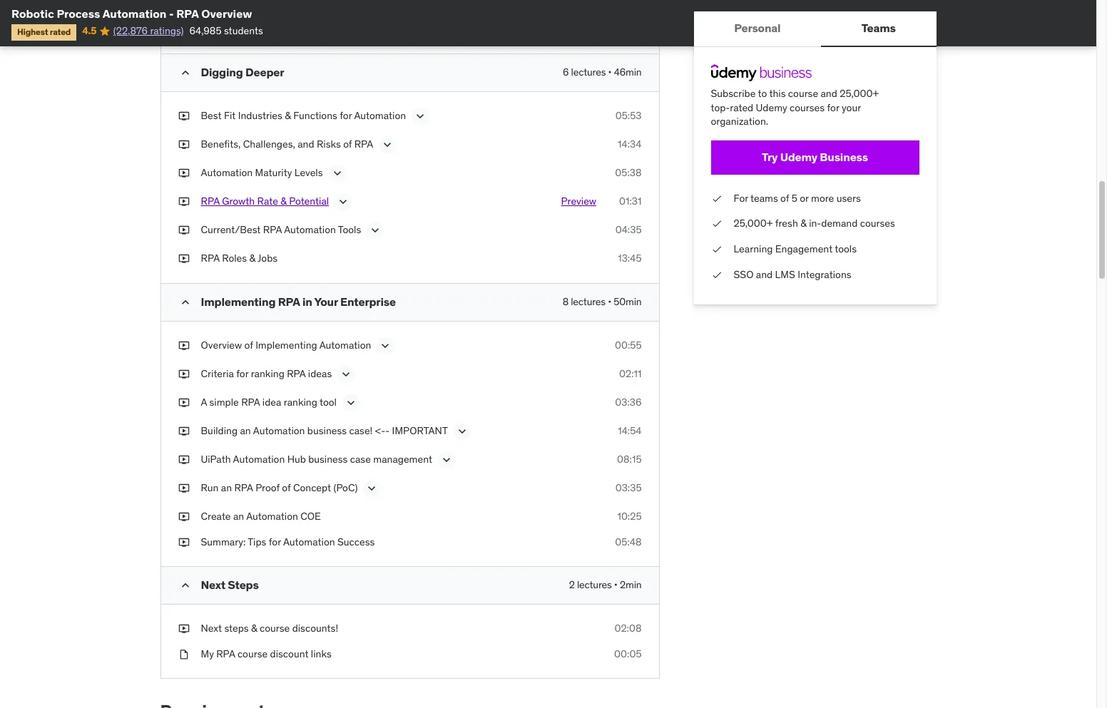 Task type: vqa. For each thing, say whether or not it's contained in the screenshot.
courses to the left
yes



Task type: describe. For each thing, give the bounding box(es) containing it.
8 lectures • 50min
[[563, 295, 642, 308]]

mindset
[[246, 20, 282, 32]]

for inside subscribe to this course and 25,000+ top‑rated udemy courses for your organization.
[[827, 101, 839, 114]]

05:48
[[615, 535, 642, 548]]

ideas
[[308, 367, 332, 380]]

the right mindset for rpa automation
[[201, 20, 372, 32]]

xsmall image left 'steps'
[[178, 622, 189, 636]]

rpa left ideas
[[287, 367, 306, 380]]

levels
[[294, 167, 323, 179]]

risks
[[317, 138, 341, 151]]

10:25
[[617, 510, 642, 523]]

of right risks
[[343, 138, 352, 151]]

in
[[302, 295, 312, 309]]

overview of implementing automation
[[201, 339, 371, 352]]

25,000+ inside subscribe to this course and 25,000+ top‑rated udemy courses for your organization.
[[840, 87, 879, 100]]

course for this
[[788, 87, 818, 100]]

xsmall image left best
[[178, 109, 189, 123]]

fresh
[[775, 217, 798, 230]]

a simple rpa idea ranking tool
[[201, 396, 337, 409]]

personal button
[[694, 11, 821, 46]]

your
[[842, 101, 861, 114]]

best fit industries & functions for automation
[[201, 109, 406, 122]]

top‑rated
[[711, 101, 753, 114]]

show lecture description image for overview of implementing automation
[[378, 339, 393, 353]]

coe
[[301, 510, 321, 523]]

an for building
[[240, 424, 251, 437]]

05:38
[[615, 167, 642, 179]]

try
[[762, 150, 778, 164]]

lectures for implementing rpa in your enterprise
[[571, 295, 606, 308]]

run
[[201, 482, 219, 494]]

roles
[[222, 252, 247, 265]]

<-
[[375, 424, 385, 437]]

an for run
[[221, 482, 232, 494]]

show lecture description image for building an automation business case! <-- important
[[455, 424, 469, 439]]

more
[[811, 192, 834, 205]]

business for case
[[308, 453, 348, 466]]

03:36
[[615, 396, 642, 409]]

course for &
[[260, 622, 290, 635]]

rpa down rpa growth rate & potential button
[[263, 224, 282, 236]]

tab list containing personal
[[694, 11, 936, 47]]

2min
[[620, 579, 642, 592]]

xsmall image left learning
[[711, 243, 722, 256]]

0 vertical spatial implementing
[[201, 295, 276, 309]]

02:08
[[615, 622, 642, 635]]

show lecture description image for a simple rpa idea ranking tool
[[344, 396, 358, 410]]

rpa left roles
[[201, 252, 220, 265]]

highest rated
[[17, 27, 71, 37]]

0 vertical spatial ranking
[[251, 367, 284, 380]]

small image for implementing
[[178, 295, 192, 310]]

xsmall image for 03:35
[[178, 482, 189, 495]]

46min
[[614, 66, 642, 79]]

rpa left in
[[278, 295, 300, 309]]

potential
[[289, 195, 329, 208]]

process
[[57, 6, 100, 21]]

xsmall image left a
[[178, 396, 189, 410]]

this
[[769, 87, 786, 100]]

0 horizontal spatial -
[[169, 6, 174, 21]]

• for digging deeper
[[608, 66, 612, 79]]

create an automation coe
[[201, 510, 321, 523]]

uipath automation hub business case management
[[201, 453, 432, 466]]

idea
[[262, 396, 281, 409]]

building
[[201, 424, 238, 437]]

rpa right risks
[[354, 138, 373, 151]]

next steps & course discounts!
[[201, 622, 338, 635]]

hub
[[287, 453, 306, 466]]

xsmall image left current/best
[[178, 224, 189, 238]]

xsmall image for 00:05
[[178, 648, 189, 662]]

criteria for ranking rpa ideas
[[201, 367, 332, 380]]

to
[[758, 87, 767, 100]]

show lecture description image for current/best rpa automation tools
[[368, 224, 383, 238]]

try udemy business
[[762, 150, 868, 164]]

rpa left idea
[[241, 396, 260, 409]]

xsmall image left for
[[711, 192, 722, 206]]

uipath
[[201, 453, 231, 466]]

2 lectures • 2min
[[569, 579, 642, 592]]

1 horizontal spatial courses
[[860, 217, 895, 230]]

digging deeper
[[201, 65, 284, 79]]

my
[[201, 648, 214, 660]]

64,985 students
[[189, 25, 263, 37]]

0 horizontal spatial 25,000+
[[734, 217, 773, 230]]

00:05
[[614, 648, 642, 660]]

01:31
[[619, 195, 642, 208]]

0 horizontal spatial and
[[298, 138, 314, 151]]

preview
[[561, 195, 596, 208]]

benefits,
[[201, 138, 241, 151]]

enterprise
[[340, 295, 396, 309]]

50min
[[614, 295, 642, 308]]

demand
[[821, 217, 858, 230]]

rpa growth rate & potential
[[201, 195, 329, 208]]

tips
[[248, 535, 266, 548]]

udemy inside subscribe to this course and 25,000+ top‑rated udemy courses for your organization.
[[756, 101, 787, 114]]

jobs
[[258, 252, 278, 265]]

important
[[392, 424, 448, 437]]

concept
[[293, 482, 331, 494]]

(22,876 ratings)
[[113, 25, 184, 37]]

tools
[[338, 224, 361, 236]]

xsmall image left criteria
[[178, 367, 189, 381]]

rpa left proof
[[234, 482, 253, 494]]

rate
[[257, 195, 278, 208]]

rated
[[50, 27, 71, 37]]

xsmall image for preview
[[178, 195, 189, 209]]

tools
[[835, 243, 857, 255]]

xsmall image for 14:34
[[178, 138, 189, 152]]

learning engagement tools
[[734, 243, 857, 255]]

& left functions
[[285, 109, 291, 122]]

best
[[201, 109, 222, 122]]

for right mindset
[[285, 20, 297, 32]]

organization.
[[711, 115, 768, 128]]

challenges,
[[243, 138, 295, 151]]

rpa roles & jobs
[[201, 252, 278, 265]]

show lecture description image for uipath automation hub business case management
[[439, 453, 454, 467]]

success
[[337, 535, 375, 548]]

ratings)
[[150, 25, 184, 37]]

04:35
[[615, 224, 642, 236]]



Task type: locate. For each thing, give the bounding box(es) containing it.
1 next from the top
[[201, 578, 225, 592]]

building an automation business case! <-- important
[[201, 424, 448, 437]]

25,000+ fresh & in-demand courses
[[734, 217, 895, 230]]

1 vertical spatial overview
[[201, 339, 242, 352]]

xsmall image for 10:25
[[178, 510, 189, 524]]

tool
[[320, 396, 337, 409]]

1 vertical spatial next
[[201, 622, 222, 635]]

14:34
[[618, 138, 642, 151]]

2 vertical spatial and
[[756, 268, 773, 281]]

for right criteria
[[236, 367, 248, 380]]

0 vertical spatial udemy
[[756, 101, 787, 114]]

lms
[[775, 268, 795, 281]]

tab list
[[694, 11, 936, 47]]

2 vertical spatial course
[[237, 648, 268, 660]]

(22,876
[[113, 25, 148, 37]]

for teams of 5 or more users
[[734, 192, 861, 205]]

right
[[220, 20, 244, 32]]

users
[[837, 192, 861, 205]]

discounts!
[[292, 622, 338, 635]]

business down the building an automation business case! <-- important on the bottom
[[308, 453, 348, 466]]

overview up criteria
[[201, 339, 242, 352]]

& for next steps & course discounts!
[[251, 622, 257, 635]]

1 vertical spatial •
[[608, 295, 611, 308]]

xsmall image left summary:
[[178, 535, 189, 549]]

03:35
[[615, 482, 642, 494]]

business down tool at the bottom
[[307, 424, 347, 437]]

0 vertical spatial •
[[608, 66, 612, 79]]

business
[[820, 150, 868, 164]]

my rpa course discount links
[[201, 648, 332, 660]]

current/best
[[201, 224, 261, 236]]

maturity
[[255, 167, 292, 179]]

udemy business image
[[711, 64, 811, 81]]

0 vertical spatial an
[[240, 424, 251, 437]]

course inside subscribe to this course and 25,000+ top‑rated udemy courses for your organization.
[[788, 87, 818, 100]]

& for 25,000+ fresh & in-demand courses
[[800, 217, 807, 230]]

personal
[[734, 21, 781, 35]]

• left "50min"
[[608, 295, 611, 308]]

automation maturity levels
[[201, 167, 323, 179]]

a
[[201, 396, 207, 409]]

0 vertical spatial business
[[307, 424, 347, 437]]

0 vertical spatial next
[[201, 578, 225, 592]]

of right proof
[[282, 482, 291, 494]]

2 horizontal spatial and
[[821, 87, 837, 100]]

business for case!
[[307, 424, 347, 437]]

show lecture description image for automation maturity levels
[[330, 167, 344, 181]]

2 next from the top
[[201, 622, 222, 635]]

xsmall image
[[178, 20, 189, 34], [178, 138, 189, 152], [178, 167, 189, 180], [178, 195, 189, 209], [711, 268, 722, 282], [178, 339, 189, 353], [178, 424, 189, 438], [178, 482, 189, 495], [178, 510, 189, 524], [178, 648, 189, 662]]

current/best rpa automation tools
[[201, 224, 361, 236]]

overview up 64,985 students
[[201, 6, 252, 21]]

for right functions
[[340, 109, 352, 122]]

05:53
[[615, 109, 642, 122]]

2
[[569, 579, 575, 592]]

& inside rpa growth rate & potential button
[[281, 195, 287, 208]]

an for create
[[233, 510, 244, 523]]

rpa growth rate & potential button
[[201, 195, 329, 212]]

1 horizontal spatial 25,000+
[[840, 87, 879, 100]]

lectures for next steps
[[577, 579, 612, 592]]

lectures right 6
[[571, 66, 606, 79]]

6 lectures • 46min
[[563, 66, 642, 79]]

xsmall image left fresh
[[711, 217, 722, 231]]

02:11
[[619, 367, 642, 380]]

rpa right my
[[216, 648, 235, 660]]

0 vertical spatial lectures
[[571, 66, 606, 79]]

lectures
[[571, 66, 606, 79], [571, 295, 606, 308], [577, 579, 612, 592]]

08:15
[[617, 453, 642, 466]]

lectures for digging deeper
[[571, 66, 606, 79]]

1 vertical spatial lectures
[[571, 295, 606, 308]]

1 vertical spatial an
[[221, 482, 232, 494]]

25,000+ up your
[[840, 87, 879, 100]]

ranking up the a simple rpa idea ranking tool
[[251, 367, 284, 380]]

show lecture description image
[[413, 109, 427, 124], [380, 138, 395, 152], [330, 167, 344, 181], [336, 195, 350, 209], [368, 224, 383, 238], [378, 339, 393, 353], [339, 367, 353, 382], [344, 396, 358, 410], [455, 424, 469, 439], [439, 453, 454, 467]]

4.5
[[82, 25, 97, 37]]

course up my rpa course discount links
[[260, 622, 290, 635]]

links
[[311, 648, 332, 660]]

case!
[[349, 424, 373, 437]]

and right this
[[821, 87, 837, 100]]

case
[[350, 453, 371, 466]]

xsmall image for 14:54
[[178, 424, 189, 438]]

0 vertical spatial and
[[821, 87, 837, 100]]

• for next steps
[[614, 579, 618, 592]]

rpa
[[176, 6, 199, 21], [299, 20, 318, 32], [354, 138, 373, 151], [201, 195, 220, 208], [263, 224, 282, 236], [201, 252, 220, 265], [278, 295, 300, 309], [287, 367, 306, 380], [241, 396, 260, 409], [234, 482, 253, 494], [216, 648, 235, 660]]

25,000+ up learning
[[734, 217, 773, 230]]

1 vertical spatial courses
[[860, 217, 895, 230]]

steps
[[228, 578, 259, 592]]

1 vertical spatial 25,000+
[[734, 217, 773, 230]]

1 small image from the top
[[178, 295, 192, 310]]

for left your
[[827, 101, 839, 114]]

0 vertical spatial courses
[[790, 101, 825, 114]]

small image
[[178, 66, 192, 80]]

functions
[[293, 109, 337, 122]]

rpa left the
[[176, 6, 199, 21]]

sso and lms integrations
[[734, 268, 851, 281]]

- up "ratings)"
[[169, 6, 174, 21]]

for
[[734, 192, 748, 205]]

1 vertical spatial implementing
[[255, 339, 317, 352]]

next left steps
[[201, 578, 225, 592]]

1 vertical spatial course
[[260, 622, 290, 635]]

0 vertical spatial course
[[788, 87, 818, 100]]

1 vertical spatial ranking
[[284, 396, 317, 409]]

lectures right "2"
[[577, 579, 612, 592]]

6
[[563, 66, 569, 79]]

industries
[[238, 109, 282, 122]]

& left jobs
[[249, 252, 255, 265]]

engagement
[[775, 243, 833, 255]]

integrations
[[798, 268, 851, 281]]

management
[[373, 453, 432, 466]]

1 vertical spatial -
[[385, 424, 390, 437]]

sso
[[734, 268, 754, 281]]

try udemy business link
[[711, 140, 919, 175]]

teams button
[[821, 11, 936, 46]]

next for next steps & course discounts!
[[201, 622, 222, 635]]

0 vertical spatial overview
[[201, 6, 252, 21]]

0 vertical spatial -
[[169, 6, 174, 21]]

show lecture description image for benefits, challenges, and risks of rpa
[[380, 138, 395, 152]]

small image for next
[[178, 579, 192, 593]]

& left in-
[[800, 217, 807, 230]]

an right run
[[221, 482, 232, 494]]

teams
[[750, 192, 778, 205]]

of left 5
[[780, 192, 789, 205]]

learning
[[734, 243, 773, 255]]

implementing up 'criteria for ranking rpa ideas'
[[255, 339, 317, 352]]

course right this
[[788, 87, 818, 100]]

run an rpa proof of concept (poc)
[[201, 482, 358, 494]]

0 vertical spatial 25,000+
[[840, 87, 879, 100]]

courses left your
[[790, 101, 825, 114]]

and inside subscribe to this course and 25,000+ top‑rated udemy courses for your organization.
[[821, 87, 837, 100]]

next left 'steps'
[[201, 622, 222, 635]]

your
[[314, 295, 338, 309]]

and right sso
[[756, 268, 773, 281]]

xsmall image
[[178, 109, 189, 123], [711, 192, 722, 206], [711, 217, 722, 231], [178, 224, 189, 238], [711, 243, 722, 256], [178, 252, 189, 266], [178, 367, 189, 381], [178, 396, 189, 410], [178, 453, 189, 467], [178, 535, 189, 549], [178, 622, 189, 636]]

-
[[169, 6, 174, 21], [385, 424, 390, 437]]

students
[[224, 25, 263, 37]]

xsmall image for 00:55
[[178, 339, 189, 353]]

simple
[[209, 396, 239, 409]]

1 vertical spatial business
[[308, 453, 348, 466]]

course down 'steps'
[[237, 648, 268, 660]]

2 small image from the top
[[178, 579, 192, 593]]

25,000+
[[840, 87, 879, 100], [734, 217, 773, 230]]

udemy right try
[[780, 150, 817, 164]]

of up 'criteria for ranking rpa ideas'
[[244, 339, 253, 352]]

and left risks
[[298, 138, 314, 151]]

small image
[[178, 295, 192, 310], [178, 579, 192, 593]]

discount
[[270, 648, 309, 660]]

for right the tips
[[269, 535, 281, 548]]

xsmall image for 05:38
[[178, 167, 189, 180]]

automation
[[103, 6, 167, 21], [320, 20, 372, 32], [354, 109, 406, 122], [201, 167, 253, 179], [284, 224, 336, 236], [319, 339, 371, 352], [253, 424, 305, 437], [233, 453, 285, 466], [246, 510, 298, 523], [283, 535, 335, 548]]

1 vertical spatial and
[[298, 138, 314, 151]]

show lecture description image
[[365, 482, 379, 496]]

create
[[201, 510, 231, 523]]

proof
[[255, 482, 280, 494]]

udemy down this
[[756, 101, 787, 114]]

robotic
[[11, 6, 54, 21]]

0 horizontal spatial courses
[[790, 101, 825, 114]]

1 vertical spatial small image
[[178, 579, 192, 593]]

0 vertical spatial small image
[[178, 295, 192, 310]]

2 vertical spatial an
[[233, 510, 244, 523]]

• left the 2min
[[614, 579, 618, 592]]

in-
[[809, 217, 821, 230]]

2 vertical spatial •
[[614, 579, 618, 592]]

next steps
[[201, 578, 259, 592]]

implementing down rpa roles & jobs
[[201, 295, 276, 309]]

& right 'steps'
[[251, 622, 257, 635]]

8
[[563, 295, 569, 308]]

rpa inside button
[[201, 195, 220, 208]]

show lecture description image for best fit industries & functions for automation
[[413, 109, 427, 124]]

rpa left growth
[[201, 195, 220, 208]]

1 horizontal spatial and
[[756, 268, 773, 281]]

benefits, challenges, and risks of rpa
[[201, 138, 373, 151]]

an right create
[[233, 510, 244, 523]]

courses right the demand
[[860, 217, 895, 230]]

summary: tips for automation success
[[201, 535, 375, 548]]

xsmall image left roles
[[178, 252, 189, 266]]

an right building
[[240, 424, 251, 437]]

summary:
[[201, 535, 246, 548]]

1 vertical spatial udemy
[[780, 150, 817, 164]]

& right rate
[[281, 195, 287, 208]]

teams
[[862, 21, 896, 35]]

ranking left tool at the bottom
[[284, 396, 317, 409]]

& for rpa roles & jobs
[[249, 252, 255, 265]]

or
[[800, 192, 809, 205]]

• left 46min
[[608, 66, 612, 79]]

2 vertical spatial lectures
[[577, 579, 612, 592]]

show lecture description image for criteria for ranking rpa ideas
[[339, 367, 353, 382]]

courses inside subscribe to this course and 25,000+ top‑rated udemy courses for your organization.
[[790, 101, 825, 114]]

lectures right "8"
[[571, 295, 606, 308]]

rpa right mindset
[[299, 20, 318, 32]]

growth
[[222, 195, 255, 208]]

robotic process automation - rpa overview
[[11, 6, 252, 21]]

ranking
[[251, 367, 284, 380], [284, 396, 317, 409]]

64,985
[[189, 25, 222, 37]]

- right the case! in the bottom of the page
[[385, 424, 390, 437]]

xsmall image left uipath
[[178, 453, 189, 467]]

next for next steps
[[201, 578, 225, 592]]

criteria
[[201, 367, 234, 380]]

• for implementing rpa in your enterprise
[[608, 295, 611, 308]]

1 horizontal spatial -
[[385, 424, 390, 437]]

00:55
[[615, 339, 642, 352]]



